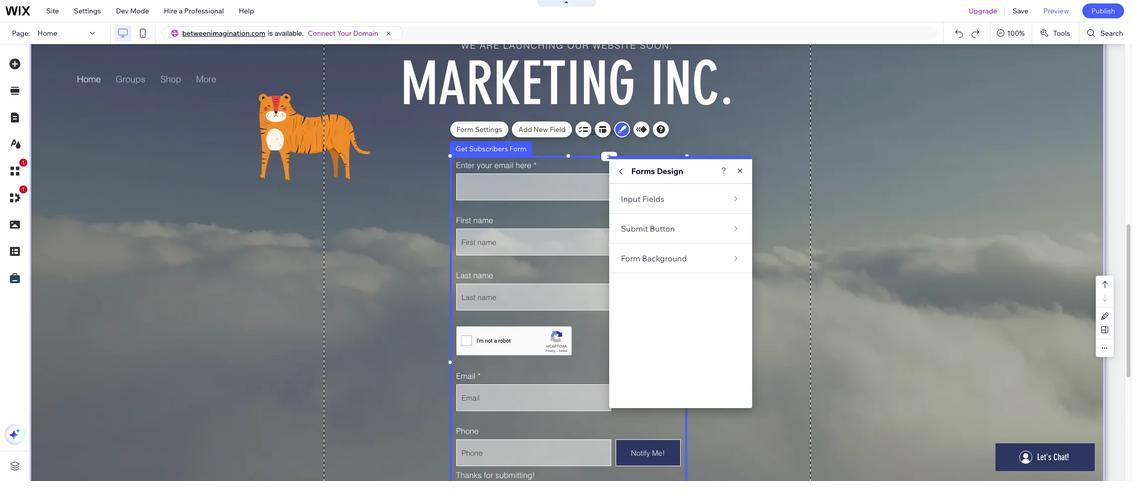 Task type: vqa. For each thing, say whether or not it's contained in the screenshot.
Background
yes



Task type: describe. For each thing, give the bounding box(es) containing it.
domain
[[354, 29, 379, 38]]

2 1 from the top
[[22, 187, 25, 193]]

button
[[650, 224, 675, 234]]

tools
[[1054, 29, 1071, 38]]

available.
[[275, 29, 304, 37]]

preview
[[1044, 6, 1070, 15]]

subscribers
[[469, 145, 508, 154]]

is available. connect your domain
[[268, 29, 379, 38]]

1 1 button from the top
[[4, 159, 27, 182]]

design
[[657, 166, 684, 176]]

hire
[[164, 6, 177, 15]]

form for form background
[[621, 254, 641, 264]]

0 vertical spatial settings
[[74, 6, 101, 15]]

betweenimagination.com
[[182, 29, 266, 38]]

mode
[[130, 6, 149, 15]]

fields
[[643, 194, 665, 204]]

is
[[268, 29, 273, 37]]

dev
[[116, 6, 129, 15]]

get subscribers form
[[456, 145, 527, 154]]

add
[[519, 125, 532, 134]]

2 1 button from the top
[[4, 186, 27, 209]]

site
[[46, 6, 59, 15]]

1 vertical spatial form
[[510, 145, 527, 154]]

100% button
[[992, 22, 1032, 44]]

hire a professional
[[164, 6, 224, 15]]

professional
[[184, 6, 224, 15]]

search button
[[1080, 22, 1133, 44]]

field
[[550, 125, 566, 134]]

1 1 from the top
[[22, 160, 25, 166]]

save button
[[1006, 0, 1037, 22]]

add new field
[[519, 125, 566, 134]]



Task type: locate. For each thing, give the bounding box(es) containing it.
new
[[534, 125, 549, 134]]

settings
[[74, 6, 101, 15], [475, 125, 503, 134]]

dev mode
[[116, 6, 149, 15]]

submit button
[[621, 224, 675, 234]]

form up get
[[457, 125, 474, 134]]

help
[[239, 6, 254, 15]]

connect
[[308, 29, 336, 38]]

form background
[[621, 254, 687, 264]]

publish
[[1092, 6, 1116, 15]]

1 horizontal spatial settings
[[475, 125, 503, 134]]

0 horizontal spatial settings
[[74, 6, 101, 15]]

a
[[179, 6, 183, 15]]

upgrade
[[969, 6, 998, 15]]

background
[[642, 254, 687, 264]]

form down submit
[[621, 254, 641, 264]]

settings left dev
[[74, 6, 101, 15]]

forms
[[632, 166, 656, 176]]

save
[[1013, 6, 1029, 15]]

1 button
[[4, 159, 27, 182], [4, 186, 27, 209]]

form for form settings
[[457, 125, 474, 134]]

search
[[1101, 29, 1124, 38]]

100%
[[1008, 29, 1025, 38]]

0 vertical spatial 1
[[22, 160, 25, 166]]

0 vertical spatial 1 button
[[4, 159, 27, 182]]

settings up subscribers
[[475, 125, 503, 134]]

get
[[456, 145, 468, 154]]

publish button
[[1083, 3, 1125, 18]]

input
[[621, 194, 641, 204]]

home
[[38, 29, 57, 38]]

0 vertical spatial form
[[457, 125, 474, 134]]

form down 'add'
[[510, 145, 527, 154]]

1 vertical spatial settings
[[475, 125, 503, 134]]

input fields
[[621, 194, 665, 204]]

preview button
[[1037, 0, 1077, 22]]

forms design
[[632, 166, 684, 176]]

2 vertical spatial form
[[621, 254, 641, 264]]

0 horizontal spatial form
[[457, 125, 474, 134]]

1
[[22, 160, 25, 166], [22, 187, 25, 193]]

1 vertical spatial 1 button
[[4, 186, 27, 209]]

2 horizontal spatial form
[[621, 254, 641, 264]]

tools button
[[1033, 22, 1080, 44]]

submit
[[621, 224, 648, 234]]

form settings
[[457, 125, 503, 134]]

1 horizontal spatial form
[[510, 145, 527, 154]]

form
[[457, 125, 474, 134], [510, 145, 527, 154], [621, 254, 641, 264]]

your
[[337, 29, 352, 38]]

1 vertical spatial 1
[[22, 187, 25, 193]]



